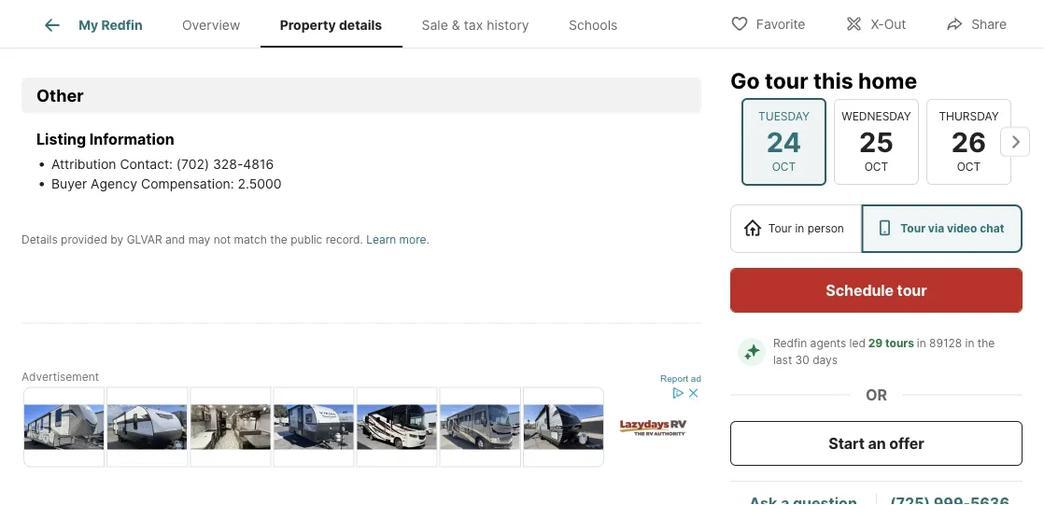 Task type: locate. For each thing, give the bounding box(es) containing it.
tour for tour via video chat
[[901, 222, 926, 235]]

glvar
[[127, 233, 162, 247]]

oct for 26
[[958, 160, 981, 174]]

tour for schedule
[[898, 281, 928, 299]]

1 horizontal spatial oct
[[865, 160, 889, 174]]

x-
[[871, 16, 885, 32]]

water
[[460, 23, 496, 39]]

0 horizontal spatial tour
[[765, 67, 809, 93]]

property details
[[280, 17, 382, 33]]

tour for tour in person
[[769, 222, 792, 235]]

in left 'person'
[[796, 222, 805, 235]]

2 to from the top
[[441, 23, 456, 39]]

record.
[[326, 233, 363, 247]]

ad region
[[21, 386, 702, 470]]

offer
[[890, 435, 925, 453]]

oct down 26
[[958, 160, 981, 174]]

tour inside button
[[898, 281, 928, 299]]

tour left 'person'
[[769, 222, 792, 235]]

person
[[808, 222, 845, 235]]

favorite button
[[715, 4, 822, 43]]

0 horizontal spatial redfin
[[101, 17, 143, 33]]

public
[[291, 233, 323, 247]]

tour left via
[[901, 222, 926, 235]]

in
[[796, 222, 805, 235], [917, 337, 927, 350], [966, 337, 975, 350]]

1 vertical spatial public
[[574, 23, 611, 39]]

tour inside option
[[901, 222, 926, 235]]

tour
[[765, 67, 809, 93], [898, 281, 928, 299]]

0 horizontal spatial tour
[[769, 222, 792, 235]]

0 vertical spatial to
[[441, 3, 456, 19]]

match
[[234, 233, 267, 247]]

property
[[280, 17, 336, 33]]

tours
[[886, 337, 915, 350]]

0 horizontal spatial the
[[270, 233, 288, 247]]

tour up tuesday
[[765, 67, 809, 93]]

0 vertical spatial comments:
[[502, 3, 573, 19]]

distance
[[383, 3, 437, 19], [383, 23, 437, 39]]

ad
[[691, 374, 702, 385]]

this
[[814, 67, 854, 93]]

redfin right my
[[101, 17, 143, 33]]

in the last 30 days
[[774, 337, 999, 367]]

tax
[[464, 17, 483, 33]]

1 oct from the left
[[773, 160, 796, 174]]

list box containing tour in person
[[731, 205, 1023, 253]]

redfin
[[101, 17, 143, 33], [774, 337, 808, 350]]

wednesday 25 oct
[[842, 110, 912, 174]]

the
[[270, 233, 288, 247], [978, 337, 996, 350]]

1 vertical spatial redfin
[[774, 337, 808, 350]]

oct inside thursday 26 oct
[[958, 160, 981, 174]]

24
[[767, 125, 802, 158]]

tour via video chat
[[901, 222, 1005, 235]]

1 vertical spatial distance
[[383, 23, 437, 39]]

in right "tours"
[[917, 337, 927, 350]]

buyer
[[51, 177, 87, 193]]

listing information attribution contact: (702) 328-4816 buyer agency compensation: 2.5000
[[36, 131, 282, 193]]

tuesday
[[759, 110, 810, 123]]

attribution
[[51, 157, 116, 173]]

may
[[188, 233, 211, 247]]

redfin up the "last"
[[774, 337, 808, 350]]

advertisement
[[21, 371, 99, 384]]

2 horizontal spatial in
[[966, 337, 975, 350]]

0 vertical spatial the
[[270, 233, 288, 247]]

tour right schedule
[[898, 281, 928, 299]]

oct
[[773, 160, 796, 174], [865, 160, 889, 174], [958, 160, 981, 174]]

contact:
[[120, 157, 173, 173]]

2 horizontal spatial oct
[[958, 160, 981, 174]]

tour in person option
[[731, 205, 862, 253]]

1 horizontal spatial tour
[[901, 222, 926, 235]]

tour inside "option"
[[769, 222, 792, 235]]

the left public
[[270, 233, 288, 247]]

1 horizontal spatial in
[[917, 337, 927, 350]]

tour for go
[[765, 67, 809, 93]]

0 horizontal spatial oct
[[773, 160, 796, 174]]

oct down 24
[[773, 160, 796, 174]]

comments: right "sewer"
[[502, 3, 573, 19]]

overview tab
[[162, 3, 260, 48]]

other
[[36, 86, 84, 106]]

information
[[89, 131, 174, 149]]

next image
[[1001, 127, 1031, 157]]

0 vertical spatial public
[[576, 3, 614, 19]]

agency
[[91, 177, 137, 193]]

tab list
[[21, 0, 653, 48]]

comments:
[[502, 3, 573, 19], [500, 23, 570, 39]]

1 horizontal spatial the
[[978, 337, 996, 350]]

0 horizontal spatial in
[[796, 222, 805, 235]]

2 tour from the left
[[901, 222, 926, 235]]

None button
[[742, 98, 827, 186], [834, 99, 919, 185], [927, 99, 1012, 185], [742, 98, 827, 186], [834, 99, 919, 185], [927, 99, 1012, 185]]

29
[[869, 337, 883, 350]]

tour
[[769, 222, 792, 235], [901, 222, 926, 235]]

0 vertical spatial redfin
[[101, 17, 143, 33]]

1 distance from the top
[[383, 3, 437, 19]]

history
[[487, 17, 530, 33]]

the right 89128
[[978, 337, 996, 350]]

0 vertical spatial distance
[[383, 3, 437, 19]]

to
[[441, 3, 456, 19], [441, 23, 456, 39]]

sale & tax history tab
[[402, 3, 549, 48]]

public
[[576, 3, 614, 19], [574, 23, 611, 39]]

schools
[[569, 17, 618, 33]]

list box
[[731, 205, 1023, 253]]

1 vertical spatial tour
[[898, 281, 928, 299]]

1 vertical spatial to
[[441, 23, 456, 39]]

tour via video chat option
[[862, 205, 1023, 253]]

1 tour from the left
[[769, 222, 792, 235]]

schools tab
[[549, 3, 638, 48]]

my redfin link
[[41, 14, 143, 36]]

start an offer
[[829, 435, 925, 453]]

in right 89128
[[966, 337, 975, 350]]

property details tab
[[260, 3, 402, 48]]

1 vertical spatial the
[[978, 337, 996, 350]]

0 vertical spatial tour
[[765, 67, 809, 93]]

1 vertical spatial comments:
[[500, 23, 570, 39]]

redfin agents led 29 tours in 89128
[[774, 337, 963, 350]]

1 to from the top
[[441, 3, 456, 19]]

(702)
[[176, 157, 209, 173]]

2 oct from the left
[[865, 160, 889, 174]]

comments: right water
[[500, 23, 570, 39]]

thursday 26 oct
[[939, 110, 999, 174]]

oct inside tuesday 24 oct
[[773, 160, 796, 174]]

3 oct from the left
[[958, 160, 981, 174]]

oct down 25
[[865, 160, 889, 174]]

details
[[339, 17, 382, 33]]

oct inside wednesday 25 oct
[[865, 160, 889, 174]]

tour in person
[[769, 222, 845, 235]]

thursday
[[939, 110, 999, 123]]

89128
[[930, 337, 963, 350]]

1 horizontal spatial tour
[[898, 281, 928, 299]]

details
[[21, 233, 58, 247]]

&
[[452, 17, 460, 33]]

by
[[111, 233, 124, 247]]

agents
[[811, 337, 847, 350]]

report ad
[[661, 374, 702, 385]]



Task type: vqa. For each thing, say whether or not it's contained in the screenshot.
Report ad button
yes



Task type: describe. For each thing, give the bounding box(es) containing it.
the inside in the last 30 days
[[978, 337, 996, 350]]

learn
[[366, 233, 396, 247]]

2 distance from the top
[[383, 23, 437, 39]]

video
[[947, 222, 978, 235]]

share
[[972, 16, 1007, 32]]

home
[[859, 67, 918, 93]]

328-
[[213, 157, 243, 173]]

in inside "option"
[[796, 222, 805, 235]]

led
[[850, 337, 866, 350]]

wednesday
[[842, 110, 912, 123]]

4816
[[243, 157, 274, 173]]

oct for 25
[[865, 160, 889, 174]]

not
[[214, 233, 231, 247]]

my
[[79, 17, 98, 33]]

more.
[[400, 233, 430, 247]]

go
[[731, 67, 760, 93]]

compensation:
[[141, 177, 234, 193]]

report ad button
[[661, 374, 702, 389]]

overview
[[182, 17, 241, 33]]

chat
[[980, 222, 1005, 235]]

26
[[952, 125, 987, 158]]

schedule
[[826, 281, 894, 299]]

provided
[[61, 233, 107, 247]]

start an offer button
[[731, 421, 1023, 466]]

distance to sewer comments: public distance to water comments: public
[[383, 3, 614, 39]]

details provided by glvar and may not match the public record. learn more.
[[21, 233, 430, 247]]

and
[[165, 233, 185, 247]]

sale
[[422, 17, 448, 33]]

2.5000
[[238, 177, 282, 193]]

an
[[869, 435, 886, 453]]

1 horizontal spatial redfin
[[774, 337, 808, 350]]

tab list containing my redfin
[[21, 0, 653, 48]]

25
[[860, 125, 894, 158]]

via
[[929, 222, 945, 235]]

x-out
[[871, 16, 907, 32]]

start
[[829, 435, 865, 453]]

x-out button
[[829, 4, 923, 43]]

favorite
[[757, 16, 806, 32]]

my redfin
[[79, 17, 143, 33]]

sewer
[[460, 3, 499, 19]]

report
[[661, 374, 689, 385]]

schedule tour button
[[731, 268, 1023, 313]]

last
[[774, 354, 793, 367]]

out
[[885, 16, 907, 32]]

tuesday 24 oct
[[759, 110, 810, 174]]

sale & tax history
[[422, 17, 530, 33]]

in inside in the last 30 days
[[966, 337, 975, 350]]

30
[[796, 354, 810, 367]]

listing
[[36, 131, 86, 149]]

or
[[866, 386, 888, 404]]

schedule tour
[[826, 281, 928, 299]]

share button
[[930, 4, 1023, 43]]

days
[[813, 354, 838, 367]]

oct for 24
[[773, 160, 796, 174]]

go tour this home
[[731, 67, 918, 93]]



